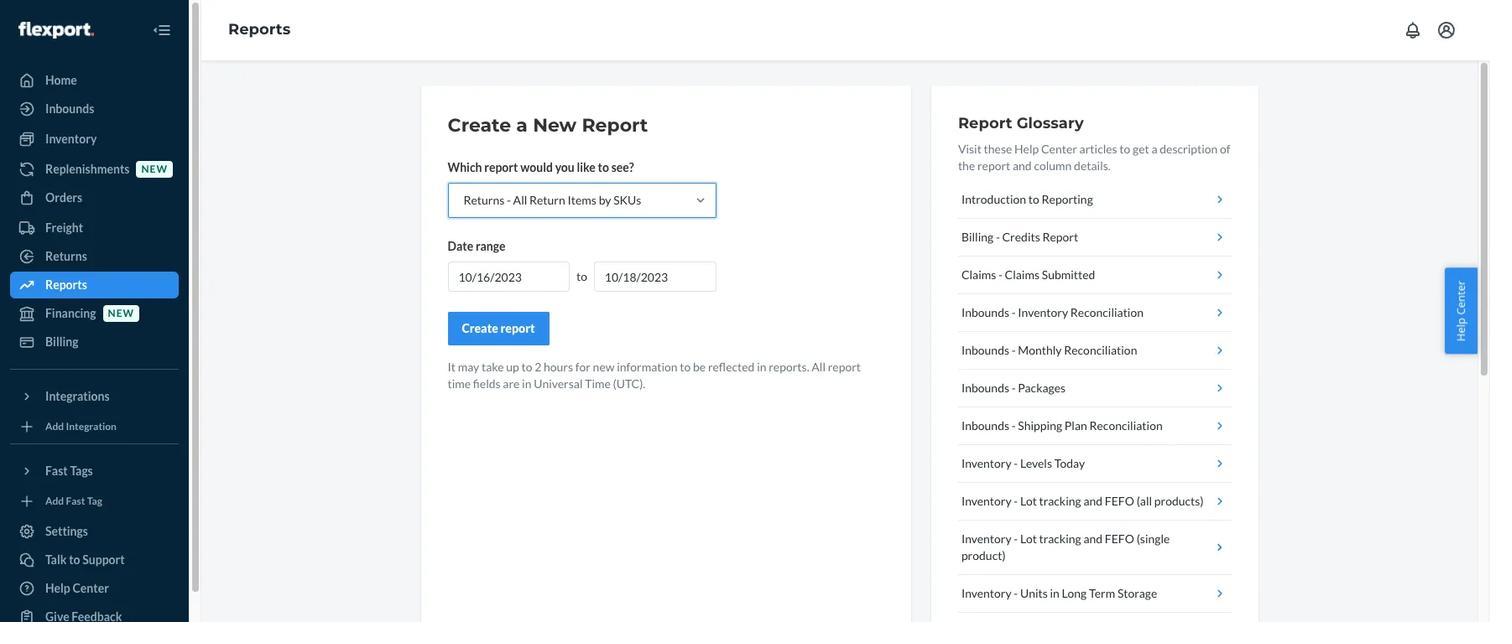 Task type: describe. For each thing, give the bounding box(es) containing it.
reports.
[[769, 360, 810, 374]]

description
[[1160, 142, 1218, 156]]

- for inventory - units in long term storage
[[1014, 587, 1018, 601]]

add for add fast tag
[[45, 495, 64, 508]]

inbounds - monthly reconciliation button
[[958, 332, 1232, 370]]

fast tags button
[[10, 458, 179, 485]]

storage
[[1118, 587, 1158, 601]]

10/18/2023
[[605, 270, 668, 284]]

inventory for inventory - units in long term storage
[[962, 587, 1012, 601]]

time
[[585, 377, 611, 391]]

by
[[599, 193, 611, 207]]

you
[[555, 160, 575, 175]]

inventory - levels today button
[[958, 446, 1232, 483]]

introduction to reporting
[[962, 192, 1093, 206]]

inbounds - monthly reconciliation
[[962, 343, 1138, 358]]

inventory - levels today
[[962, 457, 1085, 471]]

new inside 'it may take up to 2 hours for new information to be reflected in reports. all report time fields are in universal time (utc).'
[[593, 360, 615, 374]]

- for inbounds - packages
[[1012, 381, 1016, 395]]

create report button
[[448, 312, 549, 346]]

report glossary
[[958, 114, 1084, 133]]

add fast tag
[[45, 495, 102, 508]]

- for inventory - lot tracking and fefo (all products)
[[1014, 494, 1018, 509]]

inbounds - packages button
[[958, 370, 1232, 408]]

report inside visit these help center articles to get a description of the report and column details.
[[978, 159, 1011, 173]]

lot for inventory - lot tracking and fefo (single product)
[[1020, 532, 1037, 546]]

inbounds - inventory reconciliation
[[962, 305, 1144, 320]]

flexport logo image
[[18, 22, 94, 38]]

- for inbounds - inventory reconciliation
[[1012, 305, 1016, 320]]

billing for billing
[[45, 335, 78, 349]]

report for billing - credits report
[[1043, 230, 1079, 244]]

tracking for (single
[[1039, 532, 1081, 546]]

inventory link
[[10, 126, 179, 153]]

reconciliation for inbounds - inventory reconciliation
[[1071, 305, 1144, 320]]

like
[[577, 160, 596, 175]]

information
[[617, 360, 678, 374]]

2 vertical spatial help
[[45, 582, 70, 596]]

to inside visit these help center articles to get a description of the report and column details.
[[1120, 142, 1131, 156]]

create a new report
[[448, 114, 648, 137]]

a inside visit these help center articles to get a description of the report and column details.
[[1152, 142, 1158, 156]]

support
[[82, 553, 125, 567]]

freight link
[[10, 215, 179, 242]]

10/16/2023
[[459, 270, 522, 284]]

for
[[575, 360, 591, 374]]

date range
[[448, 239, 506, 253]]

time
[[448, 377, 471, 391]]

column
[[1034, 159, 1072, 173]]

and for inventory - lot tracking and fefo (all products)
[[1084, 494, 1103, 509]]

0 horizontal spatial a
[[516, 114, 528, 137]]

inventory for inventory - lot tracking and fefo (all products)
[[962, 494, 1012, 509]]

1 vertical spatial fast
[[66, 495, 85, 508]]

inventory for inventory - lot tracking and fefo (single product)
[[962, 532, 1012, 546]]

range
[[476, 239, 506, 253]]

monthly
[[1018, 343, 1062, 358]]

add integration link
[[10, 417, 179, 437]]

claims - claims submitted button
[[958, 257, 1232, 295]]

items
[[568, 193, 597, 207]]

and for inventory - lot tracking and fefo (single product)
[[1084, 532, 1103, 546]]

center inside button
[[1454, 281, 1469, 315]]

1 vertical spatial reports link
[[10, 272, 179, 299]]

details.
[[1074, 159, 1111, 173]]

1 claims from the left
[[962, 268, 996, 282]]

which
[[448, 160, 482, 175]]

(all
[[1137, 494, 1152, 509]]

return
[[530, 193, 565, 207]]

inbounds for inbounds - inventory reconciliation
[[962, 305, 1010, 320]]

talk
[[45, 553, 67, 567]]

returns for returns
[[45, 249, 87, 264]]

may
[[458, 360, 479, 374]]

tags
[[70, 464, 93, 478]]

products)
[[1155, 494, 1204, 509]]

submitted
[[1042, 268, 1096, 282]]

returns link
[[10, 243, 179, 270]]

inbounds - inventory reconciliation button
[[958, 295, 1232, 332]]

tracking for (all
[[1039, 494, 1081, 509]]

of
[[1220, 142, 1231, 156]]

these
[[984, 142, 1012, 156]]

home link
[[10, 67, 179, 94]]

- for inventory - levels today
[[1014, 457, 1018, 471]]

today
[[1055, 457, 1085, 471]]

0 vertical spatial all
[[513, 193, 527, 207]]

inventory up monthly
[[1018, 305, 1068, 320]]

help inside visit these help center articles to get a description of the report and column details.
[[1015, 142, 1039, 156]]

add for add integration
[[45, 421, 64, 433]]

add integration
[[45, 421, 117, 433]]

report inside 'it may take up to 2 hours for new information to be reflected in reports. all report time fields are in universal time (utc).'
[[828, 360, 861, 374]]

new for replenishments
[[141, 163, 168, 176]]

articles
[[1080, 142, 1118, 156]]

date
[[448, 239, 473, 253]]

2 vertical spatial reconciliation
[[1090, 419, 1163, 433]]

replenishments
[[45, 162, 130, 176]]

reconciliation for inbounds - monthly reconciliation
[[1064, 343, 1138, 358]]

skus
[[614, 193, 641, 207]]

inbounds for inbounds - packages
[[962, 381, 1010, 395]]

introduction to reporting button
[[958, 181, 1232, 219]]

(single
[[1137, 532, 1170, 546]]

introduction
[[962, 192, 1026, 206]]

fefo for (all
[[1105, 494, 1135, 509]]

the
[[958, 159, 975, 173]]

get
[[1133, 142, 1150, 156]]

inventory - units in long term storage
[[962, 587, 1158, 601]]

0 horizontal spatial center
[[73, 582, 109, 596]]

report for create a new report
[[582, 114, 648, 137]]

1 vertical spatial in
[[522, 377, 532, 391]]

reflected
[[708, 360, 755, 374]]

to left 10/18/2023
[[577, 269, 587, 284]]

visit
[[958, 142, 982, 156]]

center inside visit these help center articles to get a description of the report and column details.
[[1041, 142, 1077, 156]]

all inside 'it may take up to 2 hours for new information to be reflected in reports. all report time fields are in universal time (utc).'
[[812, 360, 826, 374]]

inbounds for inbounds - monthly reconciliation
[[962, 343, 1010, 358]]



Task type: locate. For each thing, give the bounding box(es) containing it.
2 vertical spatial in
[[1050, 587, 1060, 601]]

see?
[[611, 160, 634, 175]]

report down reporting
[[1043, 230, 1079, 244]]

inbounds up inbounds - packages
[[962, 343, 1010, 358]]

shipping
[[1018, 419, 1063, 433]]

help inside button
[[1454, 318, 1469, 342]]

fefo inside inventory - lot tracking and fefo (single product)
[[1105, 532, 1135, 546]]

and
[[1013, 159, 1032, 173], [1084, 494, 1103, 509], [1084, 532, 1103, 546]]

- for returns - all return items by skus
[[507, 193, 511, 207]]

report up these
[[958, 114, 1013, 133]]

2 vertical spatial and
[[1084, 532, 1103, 546]]

product)
[[962, 549, 1006, 563]]

add left integration
[[45, 421, 64, 433]]

help center inside button
[[1454, 281, 1469, 342]]

plan
[[1065, 419, 1087, 433]]

to left get
[[1120, 142, 1131, 156]]

- inside button
[[996, 230, 1000, 244]]

- for inbounds - shipping plan reconciliation
[[1012, 419, 1016, 433]]

inventory - lot tracking and fefo (all products) button
[[958, 483, 1232, 521]]

it may take up to 2 hours for new information to be reflected in reports. all report time fields are in universal time (utc).
[[448, 360, 861, 391]]

to right talk
[[69, 553, 80, 567]]

2 tracking from the top
[[1039, 532, 1081, 546]]

0 horizontal spatial help
[[45, 582, 70, 596]]

all left return
[[513, 193, 527, 207]]

1 horizontal spatial center
[[1041, 142, 1077, 156]]

0 horizontal spatial returns
[[45, 249, 87, 264]]

to right like
[[598, 160, 609, 175]]

- left monthly
[[1012, 343, 1016, 358]]

1 vertical spatial returns
[[45, 249, 87, 264]]

0 vertical spatial reports link
[[228, 20, 291, 39]]

create up the may
[[462, 321, 498, 336]]

fefo left (single
[[1105, 532, 1135, 546]]

open notifications image
[[1403, 20, 1423, 40]]

to inside button
[[69, 553, 80, 567]]

report up the up
[[501, 321, 535, 336]]

1 vertical spatial new
[[108, 308, 134, 320]]

inbounds - packages
[[962, 381, 1066, 395]]

take
[[482, 360, 504, 374]]

fast
[[45, 464, 68, 478], [66, 495, 85, 508]]

0 vertical spatial fefo
[[1105, 494, 1135, 509]]

fefo left the (all
[[1105, 494, 1135, 509]]

financing
[[45, 306, 96, 321]]

and inside visit these help center articles to get a description of the report and column details.
[[1013, 159, 1032, 173]]

1 vertical spatial reports
[[45, 278, 87, 292]]

- left units
[[1014, 587, 1018, 601]]

inventory inside inventory - lot tracking and fefo (single product)
[[962, 532, 1012, 546]]

1 vertical spatial and
[[1084, 494, 1103, 509]]

freight
[[45, 221, 83, 235]]

new up time
[[593, 360, 615, 374]]

tracking inside inventory - lot tracking and fefo (single product)
[[1039, 532, 1081, 546]]

reporting
[[1042, 192, 1093, 206]]

1 vertical spatial add
[[45, 495, 64, 508]]

1 vertical spatial billing
[[45, 335, 78, 349]]

inbounds
[[45, 102, 94, 116], [962, 305, 1010, 320], [962, 343, 1010, 358], [962, 381, 1010, 395], [962, 419, 1010, 433]]

integration
[[66, 421, 117, 433]]

credits
[[1002, 230, 1040, 244]]

1 vertical spatial help
[[1454, 318, 1469, 342]]

inbounds link
[[10, 96, 179, 123]]

settings link
[[10, 519, 179, 545]]

1 fefo from the top
[[1105, 494, 1135, 509]]

tag
[[87, 495, 102, 508]]

2 vertical spatial new
[[593, 360, 615, 374]]

0 vertical spatial center
[[1041, 142, 1077, 156]]

- for inbounds - monthly reconciliation
[[1012, 343, 1016, 358]]

in left the long
[[1050, 587, 1060, 601]]

billing - credits report button
[[958, 219, 1232, 257]]

0 horizontal spatial in
[[522, 377, 532, 391]]

2 horizontal spatial new
[[593, 360, 615, 374]]

fast tags
[[45, 464, 93, 478]]

1 vertical spatial all
[[812, 360, 826, 374]]

in left reports.
[[757, 360, 767, 374]]

orders
[[45, 191, 82, 205]]

tracking down inventory - lot tracking and fefo (all products)
[[1039, 532, 1081, 546]]

billing link
[[10, 329, 179, 356]]

1 horizontal spatial a
[[1152, 142, 1158, 156]]

1 horizontal spatial help
[[1015, 142, 1039, 156]]

1 vertical spatial center
[[1454, 281, 1469, 315]]

new for financing
[[108, 308, 134, 320]]

add up settings
[[45, 495, 64, 508]]

1 horizontal spatial billing
[[962, 230, 994, 244]]

glossary
[[1017, 114, 1084, 133]]

inbounds for inbounds - shipping plan reconciliation
[[962, 419, 1010, 433]]

report down these
[[978, 159, 1011, 173]]

to left be
[[680, 360, 691, 374]]

- left levels in the right of the page
[[1014, 457, 1018, 471]]

0 vertical spatial add
[[45, 421, 64, 433]]

0 horizontal spatial claims
[[962, 268, 996, 282]]

0 horizontal spatial reports
[[45, 278, 87, 292]]

settings
[[45, 525, 88, 539]]

in
[[757, 360, 767, 374], [522, 377, 532, 391], [1050, 587, 1060, 601]]

- for inventory - lot tracking and fefo (single product)
[[1014, 532, 1018, 546]]

report inside 'button'
[[501, 321, 535, 336]]

- left the packages
[[1012, 381, 1016, 395]]

integrations button
[[10, 384, 179, 410]]

returns - all return items by skus
[[464, 193, 641, 207]]

0 vertical spatial and
[[1013, 159, 1032, 173]]

to left 2
[[522, 360, 532, 374]]

center
[[1041, 142, 1077, 156], [1454, 281, 1469, 315], [73, 582, 109, 596]]

inbounds for inbounds
[[45, 102, 94, 116]]

2 horizontal spatial help
[[1454, 318, 1469, 342]]

all right reports.
[[812, 360, 826, 374]]

inventory - lot tracking and fefo (single product) button
[[958, 521, 1232, 576]]

inventory down product)
[[962, 587, 1012, 601]]

and down the inventory - levels today button
[[1084, 494, 1103, 509]]

which report would you like to see?
[[448, 160, 634, 175]]

2
[[535, 360, 542, 374]]

1 vertical spatial help center
[[45, 582, 109, 596]]

2 horizontal spatial report
[[1043, 230, 1079, 244]]

1 vertical spatial fefo
[[1105, 532, 1135, 546]]

2 fefo from the top
[[1105, 532, 1135, 546]]

0 vertical spatial help center
[[1454, 281, 1469, 342]]

would
[[520, 160, 553, 175]]

new up orders link
[[141, 163, 168, 176]]

0 vertical spatial returns
[[464, 193, 505, 207]]

0 horizontal spatial help center
[[45, 582, 109, 596]]

talk to support
[[45, 553, 125, 567]]

fast left tag
[[66, 495, 85, 508]]

create up which
[[448, 114, 511, 137]]

inbounds down inbounds - packages
[[962, 419, 1010, 433]]

lot
[[1020, 494, 1037, 509], [1020, 532, 1037, 546]]

all
[[513, 193, 527, 207], [812, 360, 826, 374]]

0 horizontal spatial all
[[513, 193, 527, 207]]

reconciliation down the claims - claims submitted button
[[1071, 305, 1144, 320]]

add fast tag link
[[10, 492, 179, 512]]

0 vertical spatial create
[[448, 114, 511, 137]]

new up 'billing' link
[[108, 308, 134, 320]]

inventory up product)
[[962, 532, 1012, 546]]

inbounds down the home
[[45, 102, 94, 116]]

billing down "financing"
[[45, 335, 78, 349]]

tracking inside inventory - lot tracking and fefo (all products) button
[[1039, 494, 1081, 509]]

2 horizontal spatial in
[[1050, 587, 1060, 601]]

reconciliation down inbounds - inventory reconciliation button
[[1064, 343, 1138, 358]]

- left return
[[507, 193, 511, 207]]

inventory up replenishments
[[45, 132, 97, 146]]

1 vertical spatial tracking
[[1039, 532, 1081, 546]]

new
[[141, 163, 168, 176], [108, 308, 134, 320], [593, 360, 615, 374]]

inbounds down claims - claims submitted
[[962, 305, 1010, 320]]

- down billing - credits report
[[999, 268, 1003, 282]]

1 horizontal spatial in
[[757, 360, 767, 374]]

fast left tags
[[45, 464, 68, 478]]

tracking down today
[[1039, 494, 1081, 509]]

levels
[[1020, 457, 1052, 471]]

billing for billing - credits report
[[962, 230, 994, 244]]

fields
[[473, 377, 501, 391]]

tracking
[[1039, 494, 1081, 509], [1039, 532, 1081, 546]]

term
[[1089, 587, 1116, 601]]

close navigation image
[[152, 20, 172, 40]]

0 vertical spatial a
[[516, 114, 528, 137]]

inventory for inventory
[[45, 132, 97, 146]]

billing down introduction
[[962, 230, 994, 244]]

- down claims - claims submitted
[[1012, 305, 1016, 320]]

billing - credits report
[[962, 230, 1079, 244]]

- left shipping at the bottom right of page
[[1012, 419, 1016, 433]]

0 horizontal spatial reports link
[[10, 272, 179, 299]]

inbounds - shipping plan reconciliation
[[962, 419, 1163, 433]]

claims
[[962, 268, 996, 282], [1005, 268, 1040, 282]]

lot inside inventory - lot tracking and fefo (single product)
[[1020, 532, 1037, 546]]

inventory - units in long term storage button
[[958, 576, 1232, 613]]

0 vertical spatial lot
[[1020, 494, 1037, 509]]

inventory down inventory - levels today
[[962, 494, 1012, 509]]

1 horizontal spatial returns
[[464, 193, 505, 207]]

0 vertical spatial in
[[757, 360, 767, 374]]

billing inside button
[[962, 230, 994, 244]]

hours
[[544, 360, 573, 374]]

and inside inventory - lot tracking and fefo (single product)
[[1084, 532, 1103, 546]]

create
[[448, 114, 511, 137], [462, 321, 498, 336]]

inventory left levels in the right of the page
[[962, 457, 1012, 471]]

lot down inventory - levels today
[[1020, 494, 1037, 509]]

0 vertical spatial fast
[[45, 464, 68, 478]]

1 vertical spatial lot
[[1020, 532, 1037, 546]]

2 vertical spatial center
[[73, 582, 109, 596]]

returns down which
[[464, 193, 505, 207]]

2 add from the top
[[45, 495, 64, 508]]

new
[[533, 114, 577, 137]]

1 tracking from the top
[[1039, 494, 1081, 509]]

report left the would
[[484, 160, 518, 175]]

- for billing - credits report
[[996, 230, 1000, 244]]

talk to support button
[[10, 547, 179, 574]]

0 vertical spatial new
[[141, 163, 168, 176]]

integrations
[[45, 389, 110, 404]]

inbounds - shipping plan reconciliation button
[[958, 408, 1232, 446]]

fast inside dropdown button
[[45, 464, 68, 478]]

in right are
[[522, 377, 532, 391]]

- up inventory - units in long term storage
[[1014, 532, 1018, 546]]

1 horizontal spatial claims
[[1005, 268, 1040, 282]]

- for claims - claims submitted
[[999, 268, 1003, 282]]

create report
[[462, 321, 535, 336]]

(utc).
[[613, 377, 646, 391]]

returns for returns - all return items by skus
[[464, 193, 505, 207]]

claims down credits
[[1005, 268, 1040, 282]]

1 vertical spatial create
[[462, 321, 498, 336]]

create for create a new report
[[448, 114, 511, 137]]

2 lot from the top
[[1020, 532, 1037, 546]]

1 horizontal spatial reports link
[[228, 20, 291, 39]]

open account menu image
[[1437, 20, 1457, 40]]

- down inventory - levels today
[[1014, 494, 1018, 509]]

0 horizontal spatial billing
[[45, 335, 78, 349]]

report right reports.
[[828, 360, 861, 374]]

1 add from the top
[[45, 421, 64, 433]]

0 vertical spatial help
[[1015, 142, 1039, 156]]

0 horizontal spatial report
[[582, 114, 648, 137]]

returns down freight at the left of page
[[45, 249, 87, 264]]

visit these help center articles to get a description of the report and column details.
[[958, 142, 1231, 173]]

2 claims from the left
[[1005, 268, 1040, 282]]

reconciliation down inbounds - packages button
[[1090, 419, 1163, 433]]

fefo inside inventory - lot tracking and fefo (all products) button
[[1105, 494, 1135, 509]]

0 vertical spatial billing
[[962, 230, 994, 244]]

lot for inventory - lot tracking and fefo (all products)
[[1020, 494, 1037, 509]]

a
[[516, 114, 528, 137], [1152, 142, 1158, 156]]

0 vertical spatial reports
[[228, 20, 291, 39]]

inbounds left the packages
[[962, 381, 1010, 395]]

help center link
[[10, 576, 179, 603]]

1 horizontal spatial all
[[812, 360, 826, 374]]

report inside button
[[1043, 230, 1079, 244]]

- left credits
[[996, 230, 1000, 244]]

to
[[1120, 142, 1131, 156], [598, 160, 609, 175], [1029, 192, 1040, 206], [577, 269, 587, 284], [522, 360, 532, 374], [680, 360, 691, 374], [69, 553, 80, 567]]

2 horizontal spatial center
[[1454, 281, 1469, 315]]

1 horizontal spatial new
[[141, 163, 168, 176]]

reconciliation
[[1071, 305, 1144, 320], [1064, 343, 1138, 358], [1090, 419, 1163, 433]]

0 vertical spatial reconciliation
[[1071, 305, 1144, 320]]

long
[[1062, 587, 1087, 601]]

a right get
[[1152, 142, 1158, 156]]

inventory for inventory - levels today
[[962, 457, 1012, 471]]

returns inside returns link
[[45, 249, 87, 264]]

0 horizontal spatial new
[[108, 308, 134, 320]]

and left column
[[1013, 159, 1032, 173]]

to left reporting
[[1029, 192, 1040, 206]]

a left the new on the left top
[[516, 114, 528, 137]]

lot up units
[[1020, 532, 1037, 546]]

to inside button
[[1029, 192, 1040, 206]]

create inside 'button'
[[462, 321, 498, 336]]

0 vertical spatial tracking
[[1039, 494, 1081, 509]]

units
[[1020, 587, 1048, 601]]

1 vertical spatial a
[[1152, 142, 1158, 156]]

inventory - lot tracking and fefo (single product)
[[962, 532, 1170, 563]]

claims down billing - credits report
[[962, 268, 996, 282]]

1 vertical spatial reconciliation
[[1064, 343, 1138, 358]]

fefo for (single
[[1105, 532, 1135, 546]]

report up see?
[[582, 114, 648, 137]]

- inside inventory - lot tracking and fefo (single product)
[[1014, 532, 1018, 546]]

1 horizontal spatial reports
[[228, 20, 291, 39]]

report
[[582, 114, 648, 137], [958, 114, 1013, 133], [1043, 230, 1079, 244]]

and down inventory - lot tracking and fefo (all products) button
[[1084, 532, 1103, 546]]

1 horizontal spatial help center
[[1454, 281, 1469, 342]]

claims - claims submitted
[[962, 268, 1096, 282]]

packages
[[1018, 381, 1066, 395]]

1 horizontal spatial report
[[958, 114, 1013, 133]]

create for create report
[[462, 321, 498, 336]]

1 lot from the top
[[1020, 494, 1037, 509]]

in inside inventory - units in long term storage button
[[1050, 587, 1060, 601]]



Task type: vqa. For each thing, say whether or not it's contained in the screenshot.
logistics freight, and/or your customs costs.
no



